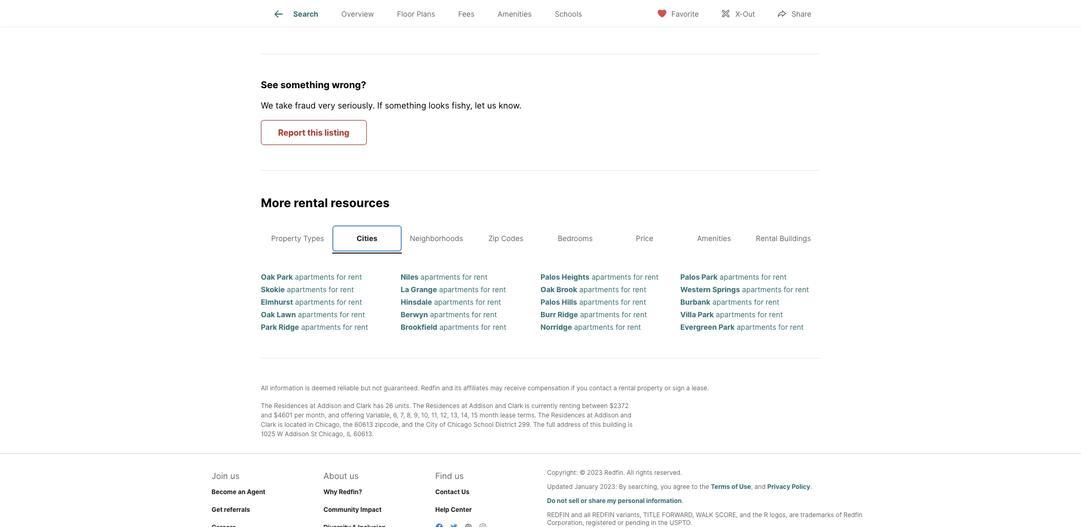 Task type: describe. For each thing, give the bounding box(es) containing it.
redfin inside redfin and all redfin variants, title forward, walk score, and the r logos, are trademarks of redfin corporation, registered or pending in the uspto.
[[844, 511, 863, 519]]

rental inside heading
[[294, 196, 328, 210]]

0 vertical spatial chicago,
[[315, 420, 341, 428]]

see something wrong?
[[261, 79, 366, 90]]

$2372
[[610, 402, 629, 410]]

berwyn apartments for rent
[[401, 310, 497, 319]]

apartments up hinsdale apartments for rent
[[439, 285, 479, 294]]

tab list containing search
[[261, 0, 602, 27]]

cities tab
[[333, 225, 402, 251]]

2 redfin from the left
[[592, 511, 615, 519]]

the up 9,
[[413, 402, 424, 410]]

and right the score, in the bottom right of the page
[[740, 511, 751, 519]]

apartments down oak lawn apartments for rent
[[301, 322, 341, 331]]

lease.
[[692, 384, 709, 392]]

and left its
[[442, 384, 453, 392]]

apartments down burr ridge apartments for rent
[[574, 322, 614, 331]]

evergreen
[[681, 322, 717, 331]]

compensation
[[528, 384, 570, 392]]

0 vertical spatial .
[[811, 483, 812, 490]]

addison down the located
[[285, 430, 309, 438]]

0 vertical spatial redfin
[[421, 384, 440, 392]]

reserved.
[[655, 468, 682, 476]]

palos for palos park apartments for rent
[[681, 272, 700, 281]]

redfin pinterest image
[[465, 523, 473, 527]]

hinsdale apartments for rent
[[401, 297, 501, 306]]

the left uspto.
[[658, 519, 668, 526]]

out
[[743, 9, 755, 18]]

0 horizontal spatial at
[[310, 402, 316, 410]]

2 a from the left
[[687, 384, 690, 392]]

of down '12,'
[[440, 420, 446, 428]]

burbank apartments for rent
[[681, 297, 780, 306]]

apartments up burr ridge apartments for rent
[[579, 297, 619, 306]]

villa park apartments for rent
[[681, 310, 783, 319]]

is right building
[[628, 420, 633, 428]]

fishy,
[[452, 100, 473, 111]]

hills
[[562, 297, 577, 306]]

january
[[575, 483, 598, 490]]

palos for palos heights apartments for rent
[[541, 272, 560, 281]]

us for about us
[[350, 471, 359, 481]]

is up terms.
[[525, 402, 530, 410]]

do
[[547, 497, 556, 505]]

uspto.
[[670, 519, 693, 526]]

1 horizontal spatial you
[[661, 483, 672, 490]]

find us
[[435, 471, 464, 481]]

redfin facebook image
[[435, 523, 444, 527]]

affiliates
[[464, 384, 489, 392]]

get referrals
[[212, 506, 250, 513]]

burbank
[[681, 297, 711, 306]]

chicago
[[448, 420, 472, 428]]

price
[[636, 234, 654, 243]]

1 horizontal spatial rental
[[619, 384, 636, 392]]

privacy
[[768, 483, 791, 490]]

between
[[582, 402, 608, 410]]

26
[[386, 402, 393, 410]]

r
[[764, 511, 768, 519]]

more
[[261, 196, 291, 210]]

9,
[[414, 411, 420, 419]]

floor plans tab
[[386, 2, 447, 27]]

0 vertical spatial amenities tab
[[486, 2, 543, 27]]

and left $4601
[[261, 411, 272, 419]]

1 horizontal spatial information
[[646, 497, 682, 505]]

bedrooms tab
[[541, 225, 610, 251]]

and down $2372
[[621, 411, 632, 419]]

school
[[474, 420, 494, 428]]

and up offering
[[343, 402, 354, 410]]

why redfin?
[[324, 488, 362, 496]]

full
[[547, 420, 555, 428]]

2 horizontal spatial residences
[[551, 411, 585, 419]]

13,
[[451, 411, 459, 419]]

w
[[277, 430, 283, 438]]

8,
[[407, 411, 412, 419]]

cities
[[357, 234, 378, 243]]

1 vertical spatial not
[[557, 497, 567, 505]]

trademarks
[[801, 511, 834, 519]]

apartments up villa park apartments for rent
[[713, 297, 752, 306]]

park for burr ridge apartments for rent
[[698, 310, 714, 319]]

become an agent
[[212, 488, 266, 496]]

join us
[[212, 471, 240, 481]]

apartments up oak lawn apartments for rent
[[295, 297, 335, 306]]

redfin instagram image
[[479, 523, 488, 527]]

park for norridge apartments for rent
[[719, 322, 735, 331]]

overview
[[342, 10, 374, 18]]

community impact button
[[324, 506, 382, 513]]

park down lawn
[[261, 322, 277, 331]]

0 horizontal spatial not
[[372, 384, 382, 392]]

2 horizontal spatial at
[[587, 411, 593, 419]]

western springs apartments for rent
[[681, 285, 809, 294]]

299.
[[518, 420, 532, 428]]

0 horizontal spatial .
[[682, 497, 684, 505]]

burr
[[541, 310, 556, 319]]

la grange apartments for rent
[[401, 285, 506, 294]]

property types tab
[[263, 225, 333, 251]]

brookfield
[[401, 322, 438, 331]]

fees tab
[[447, 2, 486, 27]]

use
[[740, 483, 751, 490]]

we take fraud very seriously. if something looks fishy, let us know.
[[261, 100, 522, 111]]

redfin and all redfin variants, title forward, walk score, and the r logos, are trademarks of redfin corporation, registered or pending in the uspto.
[[547, 511, 863, 526]]

x-out button
[[712, 2, 764, 24]]

apartments down villa park apartments for rent
[[737, 322, 777, 331]]

become
[[212, 488, 237, 496]]

or inside redfin and all redfin variants, title forward, walk score, and the r logos, are trademarks of redfin corporation, registered or pending in the uspto.
[[618, 519, 624, 526]]

evergreen park apartments for rent
[[681, 322, 804, 331]]

us for join us
[[230, 471, 240, 481]]

per
[[294, 411, 304, 419]]

and down 8,
[[402, 420, 413, 428]]

reliable
[[338, 384, 359, 392]]

brook
[[557, 285, 578, 294]]

the right to
[[700, 483, 709, 490]]

apartments down "la grange apartments for rent"
[[434, 297, 474, 306]]

zip codes tab
[[471, 225, 541, 251]]

0 horizontal spatial clark
[[261, 420, 276, 428]]

st
[[311, 430, 317, 438]]

apartments down hinsdale apartments for rent
[[430, 310, 470, 319]]

updated
[[547, 483, 573, 490]]

if
[[377, 100, 383, 111]]

skokie apartments for rent
[[261, 285, 354, 294]]

lawn
[[277, 310, 296, 319]]

of inside redfin and all redfin variants, title forward, walk score, and the r logos, are trademarks of redfin corporation, registered or pending in the uspto.
[[836, 511, 842, 519]]

terms.
[[518, 411, 536, 419]]

floor
[[397, 10, 415, 18]]

codes
[[501, 234, 524, 243]]

1 vertical spatial amenities tab
[[680, 225, 749, 251]]

corporation,
[[547, 519, 584, 526]]

bedrooms
[[558, 234, 593, 243]]

zipcode,
[[375, 420, 400, 428]]

contact
[[589, 384, 612, 392]]

10,
[[421, 411, 430, 419]]

oak for oak park apartments for rent
[[261, 272, 275, 281]]

know.
[[499, 100, 522, 111]]

1 horizontal spatial all
[[627, 468, 634, 476]]

palos park apartments for rent
[[681, 272, 787, 281]]

addison up the month,
[[317, 402, 342, 410]]

0 vertical spatial or
[[665, 384, 671, 392]]

overview tab
[[330, 2, 386, 27]]

palos hills apartments for rent
[[541, 297, 647, 306]]

share button
[[769, 2, 821, 24]]

amenities for the top amenities tab
[[498, 10, 532, 18]]

ridge for burr ridge
[[558, 310, 578, 319]]

fees
[[458, 10, 475, 18]]

privacy policy link
[[768, 483, 811, 490]]

deemed
[[312, 384, 336, 392]]

apartments up western springs apartments for rent
[[720, 272, 760, 281]]

0 vertical spatial all
[[261, 384, 268, 392]]

community impact
[[324, 506, 382, 513]]

sign
[[673, 384, 685, 392]]

the residences at addison and clark has 26 units. the residences at addison and clark is currently renting between $2372 and $4601 per month, and offering variable,  6, 7, 8, 9, 10, 11, 12, 13, 14, 15 month lease terms. the residences at addison and clark is located in chicago, the 60613 zipcode, and the city of chicago school district 299. the full address of this building is 1025 w addison st chicago, il 60613.
[[261, 402, 633, 438]]



Task type: vqa. For each thing, say whether or not it's contained in the screenshot.
bottommost Unit)
no



Task type: locate. For each thing, give the bounding box(es) containing it.
0 vertical spatial information
[[270, 384, 303, 392]]

amenities tab
[[486, 2, 543, 27], [680, 225, 749, 251]]

schools tab
[[543, 2, 594, 27]]

2 tab list from the top
[[261, 223, 821, 253]]

0 vertical spatial this
[[307, 127, 323, 138]]

referrals
[[224, 506, 250, 513]]

elmhurst apartments for rent
[[261, 297, 362, 306]]

redfin.
[[605, 468, 625, 476]]

0 vertical spatial rental
[[294, 196, 328, 210]]

1 vertical spatial redfin
[[844, 511, 863, 519]]

all information is deemed reliable but not guaranteed. redfin and its affiliates may receive compensation if you contact a rental property or sign a lease.
[[261, 384, 709, 392]]

zip
[[489, 234, 499, 243]]

if
[[571, 384, 575, 392]]

1 house from the left
[[278, 4, 294, 10]]

information up $4601
[[270, 384, 303, 392]]

clark up offering
[[356, 402, 372, 410]]

not
[[372, 384, 382, 392], [557, 497, 567, 505]]

1 horizontal spatial something
[[385, 100, 426, 111]]

not right but at the left bottom of page
[[372, 384, 382, 392]]

1 tab list from the top
[[261, 0, 602, 27]]

something right if
[[385, 100, 426, 111]]

oak for oak lawn apartments for rent
[[261, 310, 275, 319]]

you
[[577, 384, 588, 392], [661, 483, 672, 490]]

oak down elmhurst
[[261, 310, 275, 319]]

. down the agree
[[682, 497, 684, 505]]

0 vertical spatial tab list
[[261, 0, 602, 27]]

0 horizontal spatial this
[[307, 127, 323, 138]]

more rental resources heading
[[261, 196, 821, 223]]

receive
[[505, 384, 526, 392]]

redfin right trademarks in the right of the page
[[844, 511, 863, 519]]

very
[[318, 100, 335, 111]]

park up evergreen on the right bottom
[[698, 310, 714, 319]]

redfin
[[421, 384, 440, 392], [844, 511, 863, 519]]

0 vertical spatial not
[[372, 384, 382, 392]]

0 vertical spatial something
[[281, 79, 330, 90]]

terms
[[711, 483, 730, 490]]

or left "pending" in the bottom of the page
[[618, 519, 624, 526]]

addison up building
[[595, 411, 619, 419]]

0 horizontal spatial ridge
[[279, 322, 299, 331]]

1 horizontal spatial or
[[618, 519, 624, 526]]

0 horizontal spatial all
[[261, 384, 268, 392]]

1 vertical spatial tab list
[[261, 223, 821, 253]]

the left full
[[533, 420, 545, 428]]

help center
[[435, 506, 472, 513]]

apartments down burbank apartments for rent
[[716, 310, 756, 319]]

something up fraud
[[281, 79, 330, 90]]

0 horizontal spatial redfin
[[547, 511, 570, 519]]

residences up $4601
[[274, 402, 308, 410]]

a right contact
[[614, 384, 617, 392]]

2 vertical spatial oak
[[261, 310, 275, 319]]

apartments up skokie apartments for rent on the left of the page
[[295, 272, 335, 281]]

property
[[638, 384, 663, 392]]

rental
[[756, 234, 778, 243]]

apartments down oak park apartments for rent on the left bottom of the page
[[287, 285, 327, 294]]

addison up 15 in the bottom left of the page
[[469, 402, 493, 410]]

an
[[238, 488, 246, 496]]

0 horizontal spatial redfin
[[421, 384, 440, 392]]

oak left brook
[[541, 285, 555, 294]]

. up trademarks in the right of the page
[[811, 483, 812, 490]]

0 vertical spatial amenities
[[498, 10, 532, 18]]

60613.
[[354, 430, 374, 438]]

plans
[[417, 10, 435, 18]]

2 house from the left
[[657, 4, 672, 10]]

apartments up oak brook apartments for rent
[[592, 272, 631, 281]]

this down between
[[590, 420, 601, 428]]

we
[[261, 100, 273, 111]]

burr ridge apartments for rent
[[541, 310, 647, 319]]

villa
[[681, 310, 696, 319]]

community
[[324, 506, 359, 513]]

2 horizontal spatial or
[[665, 384, 671, 392]]

neighborhoods
[[410, 234, 463, 243]]

redfin?
[[339, 488, 362, 496]]

center
[[451, 506, 472, 513]]

palos up burr
[[541, 297, 560, 306]]

my
[[607, 497, 617, 505]]

is left deemed
[[305, 384, 310, 392]]

redfin up 11, on the bottom left of page
[[421, 384, 440, 392]]

apartments down the palos park apartments for rent on the right of page
[[742, 285, 782, 294]]

1 horizontal spatial redfin
[[844, 511, 863, 519]]

0 horizontal spatial amenities tab
[[486, 2, 543, 27]]

2 vertical spatial or
[[618, 519, 624, 526]]

search link
[[273, 8, 318, 20]]

all left rights
[[627, 468, 634, 476]]

1 vertical spatial you
[[661, 483, 672, 490]]

0 horizontal spatial amenities
[[498, 10, 532, 18]]

1 vertical spatial something
[[385, 100, 426, 111]]

find
[[435, 471, 452, 481]]

palos heights apartments for rent
[[541, 272, 659, 281]]

or
[[665, 384, 671, 392], [581, 497, 587, 505], [618, 519, 624, 526]]

1 horizontal spatial residences
[[426, 402, 460, 410]]

or left 'sign' at right bottom
[[665, 384, 671, 392]]

more rental resources
[[261, 196, 390, 210]]

searching,
[[628, 483, 659, 490]]

us right join at the bottom left of the page
[[230, 471, 240, 481]]

information up title
[[646, 497, 682, 505]]

0 horizontal spatial house
[[278, 4, 294, 10]]

apartments up "la grange apartments for rent"
[[421, 272, 460, 281]]

1 vertical spatial all
[[627, 468, 634, 476]]

palos up brook
[[541, 272, 560, 281]]

1 horizontal spatial amenities tab
[[680, 225, 749, 251]]

0 horizontal spatial information
[[270, 384, 303, 392]]

neighborhoods tab
[[402, 225, 471, 251]]

pending
[[626, 519, 650, 526]]

you right the if
[[577, 384, 588, 392]]

,
[[751, 483, 753, 490]]

in right "pending" in the bottom of the page
[[651, 519, 657, 526]]

1 horizontal spatial house button
[[640, 0, 821, 20]]

us right find
[[455, 471, 464, 481]]

price tab
[[610, 225, 680, 251]]

and left all
[[571, 511, 582, 519]]

to
[[692, 483, 698, 490]]

0 horizontal spatial in
[[308, 420, 314, 428]]

palos up western
[[681, 272, 700, 281]]

2 horizontal spatial clark
[[508, 402, 523, 410]]

clark up lease
[[508, 402, 523, 410]]

all
[[584, 511, 591, 519]]

norridge apartments for rent
[[541, 322, 641, 331]]

1 vertical spatial .
[[682, 497, 684, 505]]

resources
[[331, 196, 390, 210]]

in inside redfin and all redfin variants, title forward, walk score, and the r logos, are trademarks of redfin corporation, registered or pending in the uspto.
[[651, 519, 657, 526]]

15
[[471, 411, 478, 419]]

residences up '12,'
[[426, 402, 460, 410]]

this inside 'the residences at addison and clark has 26 units. the residences at addison and clark is currently renting between $2372 and $4601 per month, and offering variable,  6, 7, 8, 9, 10, 11, 12, 13, 14, 15 month lease terms. the residences at addison and clark is located in chicago, the 60613 zipcode, and the city of chicago school district 299. the full address of this building is 1025 w addison st chicago, il 60613.'
[[590, 420, 601, 428]]

1 house button from the left
[[261, 0, 442, 20]]

its
[[455, 384, 462, 392]]

2 house button from the left
[[640, 0, 821, 20]]

ridge for park ridge
[[279, 322, 299, 331]]

1 vertical spatial oak
[[541, 285, 555, 294]]

floor plans
[[397, 10, 435, 18]]

clark
[[356, 402, 372, 410], [508, 402, 523, 410], [261, 420, 276, 428]]

60613
[[355, 420, 373, 428]]

search
[[293, 10, 318, 18]]

0 horizontal spatial you
[[577, 384, 588, 392]]

the up il
[[343, 420, 353, 428]]

0 vertical spatial ridge
[[558, 310, 578, 319]]

1 horizontal spatial this
[[590, 420, 601, 428]]

apartments up park ridge apartments for rent
[[298, 310, 338, 319]]

of
[[440, 420, 446, 428], [583, 420, 589, 428], [732, 483, 738, 490], [836, 511, 842, 519]]

ridge down hills
[[558, 310, 578, 319]]

1 vertical spatial in
[[651, 519, 657, 526]]

1 horizontal spatial house
[[657, 4, 672, 10]]

do not sell or share my personal information link
[[547, 497, 682, 505]]

norridge
[[541, 322, 572, 331]]

0 horizontal spatial house button
[[261, 0, 442, 20]]

0 horizontal spatial a
[[614, 384, 617, 392]]

units.
[[395, 402, 411, 410]]

variable,
[[366, 411, 392, 419]]

0 horizontal spatial something
[[281, 79, 330, 90]]

or right sell
[[581, 497, 587, 505]]

1 horizontal spatial clark
[[356, 402, 372, 410]]

at up the month,
[[310, 402, 316, 410]]

and right the month,
[[328, 411, 339, 419]]

oak for oak brook apartments for rent
[[541, 285, 555, 294]]

rental right the more
[[294, 196, 328, 210]]

0 horizontal spatial residences
[[274, 402, 308, 410]]

of right trademarks in the right of the page
[[836, 511, 842, 519]]

of right the address
[[583, 420, 589, 428]]

terms of use link
[[711, 483, 751, 490]]

1 vertical spatial this
[[590, 420, 601, 428]]

redfin down do on the bottom
[[547, 511, 570, 519]]

$4601
[[274, 411, 293, 419]]

month,
[[306, 411, 327, 419]]

apartments down 'palos heights apartments for rent'
[[580, 285, 619, 294]]

1 redfin from the left
[[547, 511, 570, 519]]

0 vertical spatial oak
[[261, 272, 275, 281]]

contact us
[[435, 488, 470, 496]]

are
[[790, 511, 799, 519]]

hinsdale
[[401, 297, 432, 306]]

x-out
[[736, 9, 755, 18]]

0 vertical spatial you
[[577, 384, 588, 392]]

rental buildings tab
[[749, 225, 818, 251]]

amenities tab up the palos park apartments for rent on the right of page
[[680, 225, 749, 251]]

of left use
[[732, 483, 738, 490]]

oak park apartments for rent
[[261, 272, 362, 281]]

located
[[285, 420, 307, 428]]

amenities tab right the "fees"
[[486, 2, 543, 27]]

redfin down share
[[592, 511, 615, 519]]

amenities up the palos park apartments for rent on the right of page
[[697, 234, 731, 243]]

about us
[[324, 471, 359, 481]]

1 horizontal spatial amenities
[[697, 234, 731, 243]]

brookfield apartments for rent
[[401, 322, 507, 331]]

x-
[[736, 9, 743, 18]]

amenities right fees tab
[[498, 10, 532, 18]]

6,
[[393, 411, 399, 419]]

us for find us
[[455, 471, 464, 481]]

amenities for bottom amenities tab
[[697, 234, 731, 243]]

at
[[310, 402, 316, 410], [462, 402, 468, 410], [587, 411, 593, 419]]

the down currently
[[538, 411, 550, 419]]

1 vertical spatial ridge
[[279, 322, 299, 331]]

this inside 'button'
[[307, 127, 323, 138]]

the up 1025
[[261, 402, 272, 410]]

all up 1025
[[261, 384, 268, 392]]

park for palos heights apartments for rent
[[702, 272, 718, 281]]

share
[[792, 9, 812, 18]]

in inside 'the residences at addison and clark has 26 units. the residences at addison and clark is currently renting between $2372 and $4601 per month, and offering variable,  6, 7, 8, 9, 10, 11, 12, 13, 14, 15 month lease terms. the residences at addison and clark is located in chicago, the 60613 zipcode, and the city of chicago school district 299. the full address of this building is 1025 w addison st chicago, il 60613.'
[[308, 420, 314, 428]]

residences up the address
[[551, 411, 585, 419]]

rental buildings
[[756, 234, 811, 243]]

clark up 1025
[[261, 420, 276, 428]]

1 horizontal spatial a
[[687, 384, 690, 392]]

1 vertical spatial chicago,
[[319, 430, 345, 438]]

apartments down palos hills apartments for rent
[[580, 310, 620, 319]]

tab list
[[261, 0, 602, 27], [261, 223, 821, 253]]

us right let
[[487, 100, 497, 111]]

favorite button
[[648, 2, 708, 24]]

in up 'st'
[[308, 420, 314, 428]]

chicago, left il
[[319, 430, 345, 438]]

1 horizontal spatial at
[[462, 402, 468, 410]]

1 vertical spatial amenities
[[697, 234, 731, 243]]

0 horizontal spatial rental
[[294, 196, 328, 210]]

ridge down lawn
[[279, 322, 299, 331]]

this left listing
[[307, 127, 323, 138]]

us up redfin?
[[350, 471, 359, 481]]

1 a from the left
[[614, 384, 617, 392]]

join
[[212, 471, 228, 481]]

at up 14,
[[462, 402, 468, 410]]

1 horizontal spatial not
[[557, 497, 567, 505]]

do not sell or share my personal information .
[[547, 497, 684, 505]]

2023
[[587, 468, 603, 476]]

schools
[[555, 10, 582, 18]]

oak up skokie
[[261, 272, 275, 281]]

park up skokie
[[277, 272, 293, 281]]

redfin twitter image
[[450, 523, 458, 527]]

by
[[619, 483, 627, 490]]

1 vertical spatial information
[[646, 497, 682, 505]]

tab list containing property types
[[261, 223, 821, 253]]

heights
[[562, 272, 590, 281]]

a right 'sign' at right bottom
[[687, 384, 690, 392]]

1 horizontal spatial .
[[811, 483, 812, 490]]

12,
[[441, 411, 449, 419]]

1 horizontal spatial in
[[651, 519, 657, 526]]

you down reserved. on the bottom of the page
[[661, 483, 672, 490]]

western
[[681, 285, 711, 294]]

the left the r
[[753, 511, 763, 519]]

palos for palos hills apartments for rent
[[541, 297, 560, 306]]

is up w
[[278, 420, 283, 428]]

the down 9,
[[415, 420, 425, 428]]

and up lease
[[495, 402, 506, 410]]

1 vertical spatial or
[[581, 497, 587, 505]]

1 horizontal spatial ridge
[[558, 310, 578, 319]]

1 horizontal spatial redfin
[[592, 511, 615, 519]]

and right ',' at the bottom
[[755, 483, 766, 490]]

0 vertical spatial in
[[308, 420, 314, 428]]

lease
[[500, 411, 516, 419]]

1 vertical spatial rental
[[619, 384, 636, 392]]

apartments down berwyn apartments for rent
[[440, 322, 479, 331]]

buildings
[[780, 234, 811, 243]]

0 horizontal spatial or
[[581, 497, 587, 505]]

skokie
[[261, 285, 285, 294]]

oak lawn apartments for rent
[[261, 310, 365, 319]]

2023:
[[600, 483, 617, 490]]



